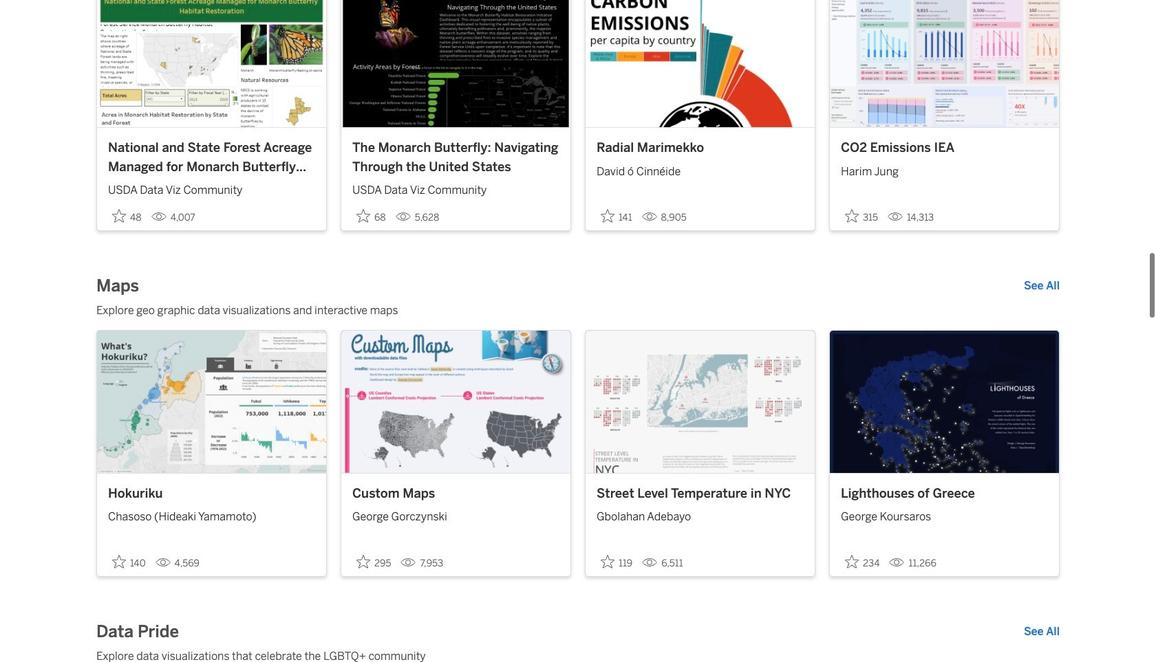 Task type: locate. For each thing, give the bounding box(es) containing it.
maps heading
[[96, 276, 139, 298]]

Add Favorite button
[[108, 205, 146, 228], [352, 205, 390, 228], [597, 205, 637, 228], [841, 205, 883, 228], [108, 551, 150, 574], [352, 551, 395, 574], [597, 551, 637, 574], [841, 551, 884, 574]]

add favorite image
[[357, 209, 370, 223], [845, 209, 859, 223], [112, 555, 126, 569], [357, 555, 370, 569]]

explore data visualizations that celebrate the lgbtq+ community element
[[96, 649, 1060, 663]]

workbook thumbnail image
[[97, 0, 326, 128], [341, 0, 571, 128], [586, 0, 815, 128], [830, 0, 1060, 128], [97, 331, 326, 473], [341, 331, 571, 473], [586, 331, 815, 473], [830, 331, 1060, 473]]

add favorite image
[[112, 209, 126, 223], [601, 209, 615, 223], [601, 555, 615, 569], [845, 555, 859, 569]]

explore geo graphic data visualizations and interactive maps element
[[96, 303, 1060, 320]]



Task type: describe. For each thing, give the bounding box(es) containing it.
see all maps element
[[1024, 278, 1060, 295]]

see all data pride element
[[1024, 624, 1060, 641]]

data pride heading
[[96, 621, 179, 644]]



Task type: vqa. For each thing, say whether or not it's contained in the screenshot.
add favorite button
yes



